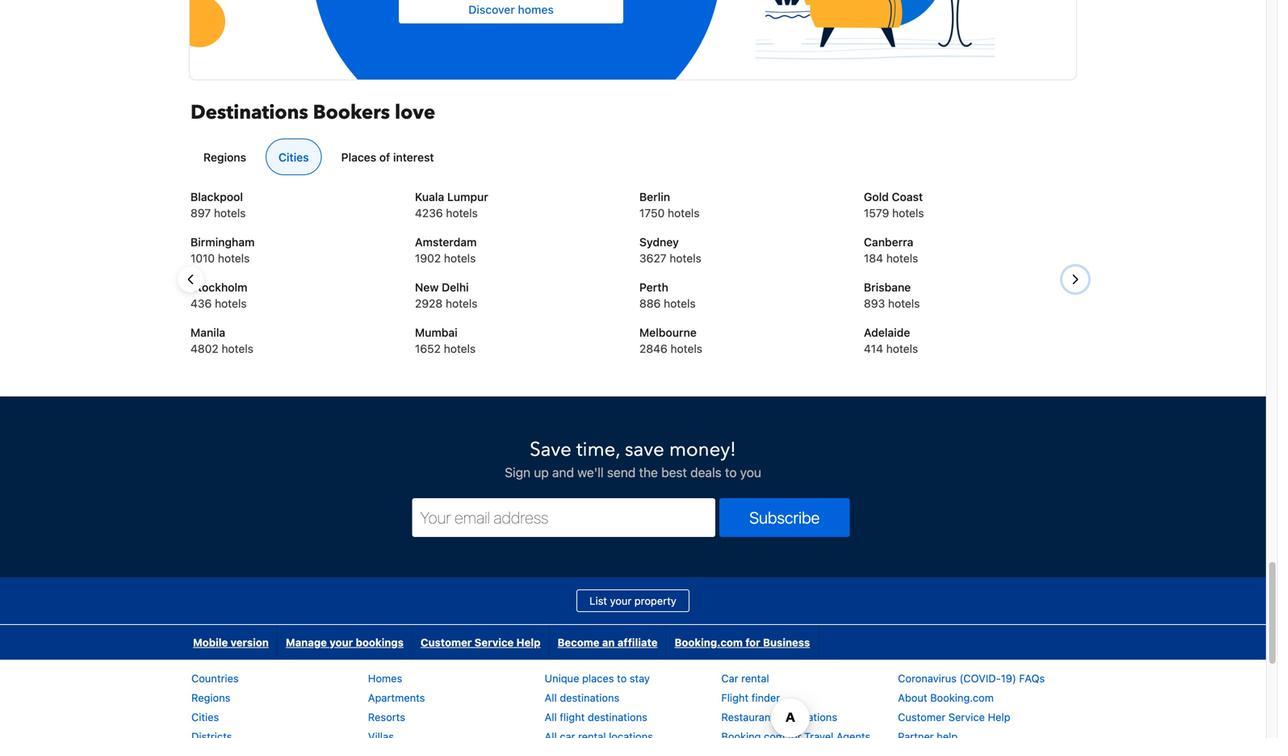 Task type: describe. For each thing, give the bounding box(es) containing it.
the
[[639, 465, 658, 480]]

mobile
[[193, 636, 228, 648]]

canberra
[[864, 235, 914, 249]]

manage your bookings
[[286, 636, 404, 648]]

sydney
[[640, 235, 679, 249]]

discover
[[468, 3, 515, 16]]

kuala lumpur 4236 hotels
[[415, 190, 488, 220]]

regions link
[[191, 692, 230, 704]]

regions inside button
[[203, 150, 246, 164]]

regions inside countries regions cities
[[191, 692, 230, 704]]

coronavirus
[[898, 672, 957, 684]]

delhi
[[442, 280, 469, 294]]

discover homes
[[468, 3, 554, 16]]

1902
[[415, 251, 441, 265]]

resorts link
[[368, 711, 405, 723]]

cities inside button
[[279, 150, 309, 164]]

your for manage
[[330, 636, 353, 648]]

blackpool
[[191, 190, 243, 203]]

birmingham 1010 hotels
[[191, 235, 255, 265]]

tab list containing regions
[[184, 139, 1076, 176]]

restaurant reservations link
[[721, 711, 837, 723]]

interest
[[393, 150, 434, 164]]

blackpool 897 hotels
[[191, 190, 246, 220]]

cities button
[[266, 139, 322, 175]]

list your property
[[590, 595, 677, 607]]

destinations
[[191, 99, 308, 126]]

list
[[590, 595, 607, 607]]

business
[[763, 636, 810, 648]]

to inside save time, save money! sign up and we'll send the best deals to you
[[725, 465, 737, 480]]

become an affiliate link
[[550, 625, 666, 660]]

save time, save money! footer
[[0, 396, 1266, 738]]

version
[[231, 636, 269, 648]]

faqs
[[1019, 672, 1045, 684]]

Your email address email field
[[412, 498, 715, 537]]

0 vertical spatial destinations
[[560, 692, 620, 704]]

mumbai 1652 hotels
[[415, 326, 476, 355]]

subscribe
[[750, 508, 820, 527]]

list your property link
[[577, 589, 689, 612]]

manage
[[286, 636, 327, 648]]

to inside "unique places to stay all destinations all flight destinations"
[[617, 672, 627, 684]]

stay
[[630, 672, 650, 684]]

adelaide
[[864, 326, 910, 339]]

customer service help
[[421, 636, 541, 648]]

discover homes link
[[174, 0, 1076, 147]]

hotels inside kuala lumpur 4236 hotels
[[446, 206, 478, 220]]

hotels for berlin 1750 hotels
[[668, 206, 700, 220]]

4236
[[415, 206, 443, 220]]

you
[[740, 465, 761, 480]]

resorts
[[368, 711, 405, 723]]

berlin
[[640, 190, 670, 203]]

brisbane 893 hotels
[[864, 280, 920, 310]]

unique places to stay link
[[545, 672, 650, 684]]

region containing blackpool
[[178, 189, 1089, 370]]

414
[[864, 342, 883, 355]]

customer service help link for about booking.com
[[898, 711, 1011, 723]]

car
[[721, 672, 739, 684]]

kuala
[[415, 190, 444, 203]]

hotels for perth 886 hotels
[[664, 297, 696, 310]]

car rental flight finder restaurant reservations
[[721, 672, 837, 723]]

coast
[[892, 190, 923, 203]]

about
[[898, 692, 927, 704]]

amsterdam
[[415, 235, 477, 249]]

all destinations link
[[545, 692, 620, 704]]

1 all from the top
[[545, 692, 557, 704]]

manila
[[191, 326, 225, 339]]

car rental link
[[721, 672, 769, 684]]

hotels for blackpool 897 hotels
[[214, 206, 246, 220]]

1 vertical spatial destinations
[[588, 711, 647, 723]]

0 vertical spatial help
[[516, 636, 541, 648]]

save time, save money! sign up and we'll send the best deals to you
[[505, 436, 761, 480]]

booking.com inside 'coronavirus (covid-19) faqs about booking.com customer service help'
[[930, 692, 994, 704]]

an
[[602, 636, 615, 648]]

436
[[191, 297, 212, 310]]

gold
[[864, 190, 889, 203]]

save
[[530, 436, 572, 463]]

customer service help link for manage your bookings
[[413, 625, 549, 660]]

become
[[558, 636, 600, 648]]

and
[[552, 465, 574, 480]]

3627
[[640, 251, 667, 265]]

places of interest button
[[328, 139, 447, 175]]

birmingham
[[191, 235, 255, 249]]

countries
[[191, 672, 239, 684]]

flight
[[560, 711, 585, 723]]

finder
[[752, 692, 780, 704]]

hotels for canberra 184 hotels
[[886, 251, 918, 265]]

new
[[415, 280, 439, 294]]

property
[[635, 595, 677, 607]]

berlin 1750 hotels
[[640, 190, 700, 220]]

1750
[[640, 206, 665, 220]]



Task type: vqa. For each thing, say whether or not it's contained in the screenshot.


Task type: locate. For each thing, give the bounding box(es) containing it.
hotels for adelaide 414 hotels
[[886, 342, 918, 355]]

mobile version
[[193, 636, 269, 648]]

best
[[661, 465, 687, 480]]

lumpur
[[447, 190, 488, 203]]

1 horizontal spatial your
[[610, 595, 632, 607]]

bookers
[[313, 99, 390, 126]]

customer inside 'coronavirus (covid-19) faqs about booking.com customer service help'
[[898, 711, 946, 723]]

hotels for stockholm 436 hotels
[[215, 297, 247, 310]]

stockholm
[[191, 280, 247, 294]]

1 horizontal spatial to
[[725, 465, 737, 480]]

0 vertical spatial customer
[[421, 636, 472, 648]]

hotels down blackpool
[[214, 206, 246, 220]]

1 vertical spatial regions
[[191, 692, 230, 704]]

hotels for manila 4802 hotels
[[222, 342, 253, 355]]

about booking.com link
[[898, 692, 994, 704]]

cities
[[279, 150, 309, 164], [191, 711, 219, 723]]

1 vertical spatial help
[[988, 711, 1011, 723]]

hotels down "brisbane"
[[888, 297, 920, 310]]

1 vertical spatial booking.com
[[930, 692, 994, 704]]

0 horizontal spatial cities
[[191, 711, 219, 723]]

0 horizontal spatial customer service help link
[[413, 625, 549, 660]]

to left you
[[725, 465, 737, 480]]

1 horizontal spatial booking.com
[[930, 692, 994, 704]]

hotels inside melbourne 2846 hotels
[[671, 342, 703, 355]]

hotels down stockholm
[[215, 297, 247, 310]]

coronavirus (covid-19) faqs about booking.com customer service help
[[898, 672, 1045, 723]]

hotels right 1750
[[668, 206, 700, 220]]

hotels inside brisbane 893 hotels
[[888, 297, 920, 310]]

hotels down melbourne at the right top of page
[[671, 342, 703, 355]]

of
[[379, 150, 390, 164]]

hotels down mumbai
[[444, 342, 476, 355]]

hotels inside the sydney 3627 hotels
[[670, 251, 702, 265]]

hotels for amsterdam 1902 hotels
[[444, 251, 476, 265]]

service inside 'coronavirus (covid-19) faqs about booking.com customer service help'
[[949, 711, 985, 723]]

1 horizontal spatial customer service help link
[[898, 711, 1011, 723]]

0 vertical spatial all
[[545, 692, 557, 704]]

1 horizontal spatial cities
[[279, 150, 309, 164]]

cities down destinations bookers love in the left of the page
[[279, 150, 309, 164]]

893
[[864, 297, 885, 310]]

region
[[178, 189, 1089, 370]]

homes apartments resorts
[[368, 672, 425, 723]]

hotels inside manila 4802 hotels
[[222, 342, 253, 355]]

become an affiliate
[[558, 636, 658, 648]]

stockholm 436 hotels
[[191, 280, 247, 310]]

1 horizontal spatial help
[[988, 711, 1011, 723]]

customer right bookings
[[421, 636, 472, 648]]

love
[[395, 99, 435, 126]]

destinations up the all flight destinations link
[[560, 692, 620, 704]]

hotels inside the 'birmingham 1010 hotels'
[[218, 251, 250, 265]]

1 horizontal spatial service
[[949, 711, 985, 723]]

money!
[[669, 436, 736, 463]]

hotels down canberra
[[886, 251, 918, 265]]

flight finder link
[[721, 692, 780, 704]]

adelaide 414 hotels
[[864, 326, 918, 355]]

0 horizontal spatial customer
[[421, 636, 472, 648]]

0 horizontal spatial your
[[330, 636, 353, 648]]

service inside navigation
[[475, 636, 514, 648]]

your right list
[[610, 595, 632, 607]]

flight
[[721, 692, 749, 704]]

hotels inside gold coast 1579 hotels
[[892, 206, 924, 220]]

navigation inside save time, save money! footer
[[185, 625, 819, 660]]

melbourne
[[640, 326, 697, 339]]

hotels down adelaide
[[886, 342, 918, 355]]

hotels for melbourne 2846 hotels
[[671, 342, 703, 355]]

service
[[475, 636, 514, 648], [949, 711, 985, 723]]

sydney 3627 hotels
[[640, 235, 702, 265]]

0 vertical spatial service
[[475, 636, 514, 648]]

up
[[534, 465, 549, 480]]

save
[[625, 436, 664, 463]]

hotels inside amsterdam 1902 hotels
[[444, 251, 476, 265]]

all flight destinations link
[[545, 711, 647, 723]]

customer down about
[[898, 711, 946, 723]]

perth
[[640, 280, 668, 294]]

0 vertical spatial your
[[610, 595, 632, 607]]

hotels inside canberra 184 hotels
[[886, 251, 918, 265]]

regions down countries link
[[191, 692, 230, 704]]

help inside 'coronavirus (covid-19) faqs about booking.com customer service help'
[[988, 711, 1011, 723]]

mumbai
[[415, 326, 458, 339]]

deals
[[691, 465, 722, 480]]

manage your bookings link
[[278, 625, 412, 660]]

help
[[516, 636, 541, 648], [988, 711, 1011, 723]]

0 horizontal spatial booking.com
[[675, 636, 743, 648]]

0 horizontal spatial help
[[516, 636, 541, 648]]

destinations
[[560, 692, 620, 704], [588, 711, 647, 723]]

hotels right 886
[[664, 297, 696, 310]]

tab list
[[184, 139, 1076, 176]]

booking.com up car
[[675, 636, 743, 648]]

canberra 184 hotels
[[864, 235, 918, 265]]

cities inside countries regions cities
[[191, 711, 219, 723]]

customer service help link
[[413, 625, 549, 660], [898, 711, 1011, 723]]

manila 4802 hotels
[[191, 326, 253, 355]]

0 horizontal spatial to
[[617, 672, 627, 684]]

hotels down amsterdam
[[444, 251, 476, 265]]

hotels for brisbane 893 hotels
[[888, 297, 920, 310]]

perth 886 hotels
[[640, 280, 696, 310]]

homes
[[368, 672, 402, 684]]

your right manage
[[330, 636, 353, 648]]

1 vertical spatial your
[[330, 636, 353, 648]]

1579
[[864, 206, 889, 220]]

all left flight
[[545, 711, 557, 723]]

sign
[[505, 465, 531, 480]]

all down unique
[[545, 692, 557, 704]]

your inside navigation
[[330, 636, 353, 648]]

hotels for birmingham 1010 hotels
[[218, 251, 250, 265]]

0 vertical spatial cities
[[279, 150, 309, 164]]

hotels down coast on the top right
[[892, 206, 924, 220]]

1 vertical spatial customer service help link
[[898, 711, 1011, 723]]

hotels for sydney 3627 hotels
[[670, 251, 702, 265]]

hotels inside adelaide 414 hotels
[[886, 342, 918, 355]]

booking.com
[[675, 636, 743, 648], [930, 692, 994, 704]]

bookings
[[356, 636, 404, 648]]

hotels inside blackpool 897 hotels
[[214, 206, 246, 220]]

melbourne 2846 hotels
[[640, 326, 703, 355]]

destinations down 'all destinations' link
[[588, 711, 647, 723]]

0 vertical spatial regions
[[203, 150, 246, 164]]

countries regions cities
[[191, 672, 239, 723]]

next content image
[[1066, 270, 1085, 289]]

homes link
[[368, 672, 402, 684]]

hotels down lumpur
[[446, 206, 478, 220]]

regions up blackpool
[[203, 150, 246, 164]]

booking.com inside navigation
[[675, 636, 743, 648]]

4802
[[191, 342, 219, 355]]

hotels
[[214, 206, 246, 220], [446, 206, 478, 220], [668, 206, 700, 220], [892, 206, 924, 220], [218, 251, 250, 265], [444, 251, 476, 265], [670, 251, 702, 265], [886, 251, 918, 265], [215, 297, 247, 310], [446, 297, 478, 310], [664, 297, 696, 310], [888, 297, 920, 310], [222, 342, 253, 355], [444, 342, 476, 355], [671, 342, 703, 355], [886, 342, 918, 355]]

navigation containing mobile version
[[185, 625, 819, 660]]

0 vertical spatial to
[[725, 465, 737, 480]]

hotels inside the mumbai 1652 hotels
[[444, 342, 476, 355]]

booking.com down the coronavirus (covid-19) faqs link
[[930, 692, 994, 704]]

booking.com for business link
[[667, 625, 818, 660]]

1 vertical spatial cities
[[191, 711, 219, 723]]

hotels down the delhi
[[446, 297, 478, 310]]

amsterdam 1902 hotels
[[415, 235, 477, 265]]

hotels right 4802
[[222, 342, 253, 355]]

hotels inside perth 886 hotels
[[664, 297, 696, 310]]

places
[[341, 150, 376, 164]]

apartments
[[368, 692, 425, 704]]

help left become
[[516, 636, 541, 648]]

hotels inside berlin 1750 hotels
[[668, 206, 700, 220]]

help down 19)
[[988, 711, 1011, 723]]

1 vertical spatial to
[[617, 672, 627, 684]]

hotels down sydney
[[670, 251, 702, 265]]

affiliate
[[618, 636, 658, 648]]

unique
[[545, 672, 579, 684]]

886
[[640, 297, 661, 310]]

to left stay on the bottom
[[617, 672, 627, 684]]

subscribe button
[[720, 498, 850, 537]]

mobile version link
[[185, 625, 277, 660]]

places of interest
[[341, 150, 434, 164]]

rental
[[741, 672, 769, 684]]

1 vertical spatial service
[[949, 711, 985, 723]]

2846
[[640, 342, 668, 355]]

1 horizontal spatial customer
[[898, 711, 946, 723]]

restaurant
[[721, 711, 774, 723]]

navigation
[[185, 625, 819, 660]]

2 all from the top
[[545, 711, 557, 723]]

cities down regions link
[[191, 711, 219, 723]]

hotels inside new delhi 2928 hotels
[[446, 297, 478, 310]]

0 vertical spatial booking.com
[[675, 636, 743, 648]]

1010
[[191, 251, 215, 265]]

new delhi 2928 hotels
[[415, 280, 478, 310]]

0 horizontal spatial service
[[475, 636, 514, 648]]

destinations bookers love
[[191, 99, 435, 126]]

brisbane
[[864, 280, 911, 294]]

your
[[610, 595, 632, 607], [330, 636, 353, 648]]

previous content image
[[181, 270, 200, 289]]

countries link
[[191, 672, 239, 684]]

1 vertical spatial customer
[[898, 711, 946, 723]]

reservations
[[777, 711, 837, 723]]

your for list
[[610, 595, 632, 607]]

unique places to stay all destinations all flight destinations
[[545, 672, 650, 723]]

0 vertical spatial customer service help link
[[413, 625, 549, 660]]

897
[[191, 206, 211, 220]]

hotels for mumbai 1652 hotels
[[444, 342, 476, 355]]

(covid-
[[960, 672, 1001, 684]]

hotels down birmingham
[[218, 251, 250, 265]]

hotels inside stockholm 436 hotels
[[215, 297, 247, 310]]

apartments link
[[368, 692, 425, 704]]

1 vertical spatial all
[[545, 711, 557, 723]]



